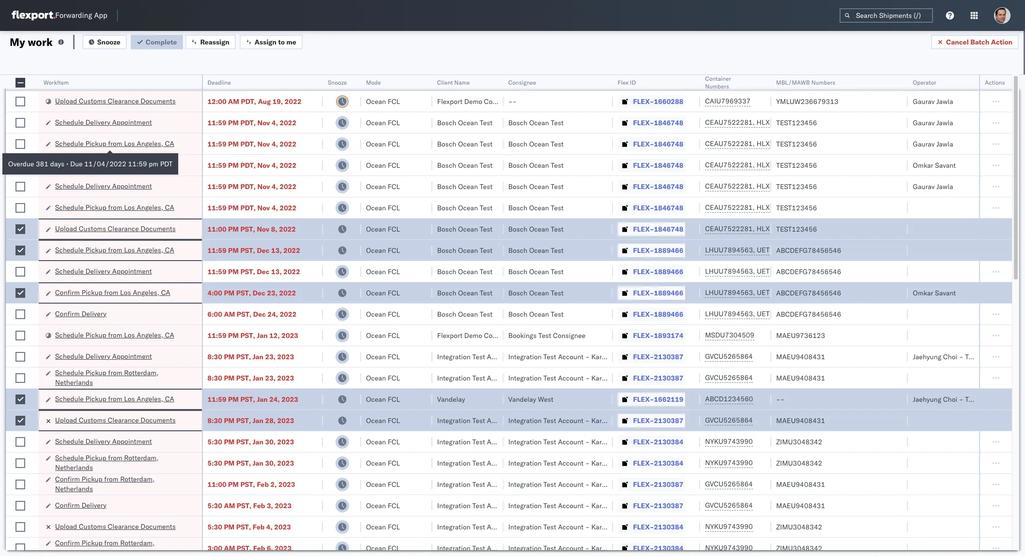 Task type: describe. For each thing, give the bounding box(es) containing it.
3 schedule from the top
[[55, 161, 84, 169]]

pst, up 8:30 pm pst, jan 28, 2023
[[240, 395, 255, 404]]

11:00 for 11:00 pm pst, feb 2, 2023
[[208, 481, 226, 489]]

1662119
[[654, 395, 683, 404]]

pst, down 11:00 pm pst, nov 8, 2022
[[240, 246, 255, 255]]

15 fcl from the top
[[388, 395, 400, 404]]

pst, left "8,"
[[240, 225, 255, 234]]

3 karl from the top
[[591, 417, 604, 425]]

savant for test123456
[[935, 161, 956, 170]]

6,
[[267, 545, 273, 553]]

1 flex-1846748 from the top
[[633, 118, 683, 127]]

6 schedule from the top
[[55, 246, 84, 255]]

Search Shipments (/) text field
[[840, 8, 933, 23]]

4 1846748 from the top
[[654, 182, 683, 191]]

2023 right 3,
[[275, 502, 292, 511]]

dec for confirm pickup from los angeles, ca
[[253, 289, 265, 298]]

1 test123456 from the top
[[776, 118, 817, 127]]

13, for schedule pickup from los angeles, ca
[[271, 246, 282, 255]]

lhuu7894563, uetu5238478 for schedule pickup from los angeles, ca
[[705, 246, 804, 255]]

client name button
[[432, 77, 494, 87]]

2023 right 28,
[[277, 417, 294, 425]]

destination
[[980, 395, 1015, 404]]

snooze button
[[82, 35, 127, 49]]

3 flex-2130384 from the top
[[633, 523, 683, 532]]

3 2130387 from the top
[[654, 417, 683, 425]]

8 flex- from the top
[[633, 246, 654, 255]]

lhuu7894563, for confirm pickup from los angeles, ca
[[705, 289, 755, 297]]

msdu7304509
[[705, 331, 754, 340]]

3 flex-2130387 from the top
[[633, 417, 683, 425]]

deadline button
[[203, 77, 313, 87]]

8 integration from the top
[[508, 523, 542, 532]]

flex-2130387 for confirm pickup from rotterdam, netherlands
[[633, 481, 683, 489]]

4 fcl from the top
[[388, 161, 400, 170]]

14 flex- from the top
[[633, 374, 654, 383]]

batch
[[970, 38, 990, 46]]

schedule pickup from los angeles, ca link for 3rd schedule pickup from los angeles, ca button from the bottom
[[55, 246, 174, 255]]

2 upload from the top
[[55, 225, 77, 233]]

savant for abcdefg78456546
[[935, 289, 956, 298]]

west
[[538, 395, 554, 404]]

10 flex- from the top
[[633, 289, 654, 298]]

my
[[10, 35, 25, 49]]

workitem
[[43, 79, 69, 86]]

vandelay west
[[508, 395, 554, 404]]

zimu3048342 for schedule delivery appointment
[[776, 438, 822, 447]]

4 appointment from the top
[[112, 352, 152, 361]]

1 fcl from the top
[[388, 97, 400, 106]]

7 karl from the top
[[591, 502, 604, 511]]

customs for 2nd the upload customs clearance documents link from the bottom of the page
[[79, 416, 106, 425]]

due
[[70, 160, 83, 169]]

7 schedule from the top
[[55, 267, 84, 276]]

angeles, for 6th schedule pickup from los angeles, ca button from the bottom of the page's schedule pickup from los angeles, ca link
[[137, 139, 163, 148]]

abcd1234560
[[705, 395, 753, 404]]

3 clearance from the top
[[108, 416, 139, 425]]

28,
[[265, 417, 276, 425]]

6 schedule pickup from los angeles, ca from the top
[[55, 395, 174, 404]]

8 account from the top
[[558, 523, 584, 532]]

1 8:30 pm pst, jan 23, 2023 from the top
[[208, 353, 294, 361]]

3:00
[[208, 545, 222, 553]]

from inside "button"
[[104, 289, 118, 297]]

id
[[630, 79, 636, 86]]

pst, up 6:00 am pst, dec 24, 2022
[[236, 289, 251, 298]]

angeles, for 4th schedule pickup from los angeles, ca button from the bottom schedule pickup from los angeles, ca link
[[137, 203, 163, 212]]

days
[[50, 160, 64, 169]]

11:00 pm pst, feb 2, 2023
[[208, 481, 295, 489]]

2 upload customs clearance documents button from the top
[[55, 224, 176, 235]]

1 confirm delivery button from the top
[[55, 309, 106, 320]]

lhuu7894563, uetu5238478 for schedule delivery appointment
[[705, 267, 804, 276]]

jaehyung choi - test origin agent
[[913, 353, 1018, 361]]

3 ocean fcl from the top
[[366, 140, 400, 148]]

17 flex- from the top
[[633, 438, 654, 447]]

11 flex- from the top
[[633, 310, 654, 319]]

flex
[[618, 79, 629, 86]]

bookings test consignee
[[508, 331, 586, 340]]

6 integration from the top
[[508, 481, 542, 489]]

2 documents from the top
[[141, 225, 176, 233]]

jan up 11:59 pm pst, jan 24, 2023
[[253, 374, 263, 383]]

overdue 381 days • due 11/04/2022 11:59 pm pdt
[[8, 160, 173, 169]]

8:30 pm pst, jan 28, 2023
[[208, 417, 294, 425]]

19 flex- from the top
[[633, 481, 654, 489]]

10 resize handle column header from the left
[[897, 75, 908, 557]]

gvcu5265864 for confirm pickup from rotterdam, netherlands
[[705, 480, 753, 489]]

4, for schedule pickup from los angeles, ca link corresponding to 5th schedule pickup from los angeles, ca button from the bottom
[[272, 161, 278, 170]]

5:30 for schedule delivery appointment
[[208, 438, 222, 447]]

11:00 pm pst, nov 8, 2022
[[208, 225, 296, 234]]

delivery for fourth schedule delivery appointment "link" from the top
[[85, 352, 110, 361]]

pst, down 11:59 pm pst, jan 12, 2023
[[236, 353, 251, 361]]

omkar savant for test123456
[[913, 161, 956, 170]]

delivery for 1st confirm delivery link
[[82, 310, 106, 318]]

flex-1662119
[[633, 395, 683, 404]]

4 schedule from the top
[[55, 182, 84, 191]]

my work
[[10, 35, 53, 49]]

maeu9408431 for schedule pickup from rotterdam, netherlands
[[776, 374, 825, 383]]

flex id button
[[613, 77, 691, 87]]

jaehyung for jaehyung choi - test destination ag
[[913, 395, 941, 404]]

3 lagerfeld from the top
[[605, 417, 634, 425]]

22 ocean fcl from the top
[[366, 545, 400, 553]]

schedule pickup from los angeles, ca link for second schedule pickup from los angeles, ca button from the bottom of the page
[[55, 330, 174, 340]]

ag
[[1017, 395, 1025, 404]]

6:00
[[208, 310, 222, 319]]

app
[[94, 11, 107, 20]]

dec for schedule delivery appointment
[[257, 268, 270, 276]]

18 flex- from the top
[[633, 459, 654, 468]]

4 abcdefg78456546 from the top
[[776, 310, 841, 319]]

rotterdam, for 11:00 pm pst, feb 2, 2023
[[120, 475, 155, 484]]

2 account from the top
[[558, 374, 584, 383]]

lhuu7894563, uetu5238478 for confirm pickup from los angeles, ca
[[705, 289, 804, 297]]

23, for confirm pickup from los angeles, ca
[[267, 289, 278, 298]]

11:00 for 11:00 pm pst, nov 8, 2022
[[208, 225, 226, 234]]

2 flex- from the top
[[633, 118, 654, 127]]

10 ocean fcl from the top
[[366, 289, 400, 298]]

flex id
[[618, 79, 636, 86]]

delivery for schedule delivery appointment "link" associated with 11:59 pm pst, dec 13, 2022
[[85, 267, 110, 276]]

11 resize handle column header from the left
[[968, 75, 979, 557]]

3 test123456 from the top
[[776, 161, 817, 170]]

schedule pickup from rotterdam, netherlands button for 5:30 pm pst, jan 30, 2023
[[55, 453, 189, 474]]

4:00 pm pst, dec 23, 2022
[[208, 289, 296, 298]]

4 hlxu8034992 from the top
[[808, 182, 855, 191]]

flexport for --
[[437, 97, 463, 106]]

9 lagerfeld from the top
[[605, 545, 634, 553]]

action
[[991, 38, 1013, 46]]

rotterdam, for 8:30 pm pst, jan 23, 2023
[[124, 369, 159, 377]]

numbers for container numbers
[[705, 83, 729, 90]]

origin
[[980, 353, 998, 361]]

1846748 for fifth schedule delivery appointment button from the bottom of the page
[[654, 118, 683, 127]]

2 ocean fcl from the top
[[366, 118, 400, 127]]

nyku9743990 for schedule delivery appointment
[[705, 438, 753, 446]]

3 schedule pickup from los angeles, ca from the top
[[55, 203, 174, 212]]

abcdefg78456546 for schedule pickup from los angeles, ca
[[776, 246, 841, 255]]

4 5:30 from the top
[[208, 523, 222, 532]]

4 hlxu6269489, from the top
[[757, 182, 806, 191]]

3:00 am pst, feb 6, 2023
[[208, 545, 292, 553]]

1 flex-2130387 from the top
[[633, 353, 683, 361]]

confirm pickup from los angeles, ca
[[55, 289, 170, 297]]

reassign button
[[185, 35, 236, 49]]

to
[[278, 38, 285, 46]]

1 integration test account - karl lagerfeld from the top
[[508, 353, 634, 361]]

381
[[36, 160, 48, 169]]

flex-1889466 for schedule pickup from los angeles, ca
[[633, 246, 683, 255]]

2 schedule pickup from los angeles, ca from the top
[[55, 161, 174, 169]]

4 clearance from the top
[[108, 523, 139, 531]]

4 11:59 pm pdt, nov 4, 2022 from the top
[[208, 182, 296, 191]]

11/04/2022
[[84, 160, 126, 169]]

6 hlxu8034992 from the top
[[808, 225, 855, 233]]

flex-2130384 for confirm pickup from rotterdam, netherlands
[[633, 545, 683, 553]]

confirm pickup from rotterdam, netherlands for 11:00 pm pst, feb 2, 2023
[[55, 475, 155, 494]]

3,
[[267, 502, 273, 511]]

2023 right 6,
[[275, 545, 292, 553]]

4 flex- from the top
[[633, 161, 654, 170]]

los inside "button"
[[120, 289, 131, 297]]

forwarding
[[55, 11, 92, 20]]

confirm pickup from rotterdam, netherlands for 3:00 am pst, feb 6, 2023
[[55, 539, 155, 557]]

am for 5:30
[[224, 502, 235, 511]]

3 integration test account - karl lagerfeld from the top
[[508, 417, 634, 425]]

schedule pickup from los angeles, ca link for 4th schedule pickup from los angeles, ca button from the bottom
[[55, 203, 174, 212]]

netherlands for 3:00 am pst, feb 6, 2023
[[55, 549, 93, 557]]

1 gaurav from the top
[[913, 97, 935, 106]]

4 upload from the top
[[55, 523, 77, 531]]

caiu7969337
[[705, 97, 751, 106]]

delivery for fifth schedule delivery appointment "link" from the bottom
[[85, 118, 110, 127]]

cancel
[[946, 38, 969, 46]]

1846748 for 6th schedule pickup from los angeles, ca button from the bottom of the page
[[654, 140, 683, 148]]

reassign
[[200, 38, 229, 46]]

nyku9743990 for confirm pickup from rotterdam, netherlands
[[705, 544, 753, 553]]

me
[[286, 38, 296, 46]]

omkar for test123456
[[913, 161, 933, 170]]

1 schedule pickup from los angeles, ca from the top
[[55, 139, 174, 148]]

jan down 11:59 pm pst, jan 12, 2023
[[253, 353, 263, 361]]

mbl/mawb
[[776, 79, 810, 86]]

17 fcl from the top
[[388, 438, 400, 447]]

consignee button
[[503, 77, 603, 87]]

5 karl from the top
[[591, 459, 604, 468]]

19 ocean fcl from the top
[[366, 481, 400, 489]]

confirm pickup from rotterdam, netherlands link for 3:00
[[55, 539, 189, 557]]

pm
[[149, 160, 158, 169]]

client name
[[437, 79, 470, 86]]

1 schedule pickup from los angeles, ca button from the top
[[55, 139, 174, 149]]

feb for 3,
[[253, 502, 265, 511]]

consignee inside button
[[508, 79, 536, 86]]

pst, up 11:59 pm pst, jan 24, 2023
[[236, 374, 251, 383]]

flex-2130384 for schedule delivery appointment
[[633, 438, 683, 447]]

schedule pickup from rotterdam, netherlands link for 5:30
[[55, 453, 189, 473]]

2023 up 11:59 pm pst, jan 24, 2023
[[277, 374, 294, 383]]

mbl/mawb numbers
[[776, 79, 835, 86]]

24, for 2022
[[268, 310, 278, 319]]

schedule delivery appointment for 5:30 pm pst, jan 30, 2023
[[55, 438, 152, 446]]

angeles, for confirm pickup from los angeles, ca link
[[133, 289, 159, 297]]

1889466 for schedule pickup from los angeles, ca
[[654, 246, 683, 255]]

container numbers button
[[700, 73, 762, 91]]

1 karl from the top
[[591, 353, 604, 361]]

2023 up 8:30 pm pst, jan 28, 2023
[[281, 395, 298, 404]]

5:30 pm pst, jan 30, 2023 for schedule pickup from rotterdam, netherlands
[[208, 459, 294, 468]]

dec for schedule pickup from los angeles, ca
[[257, 246, 270, 255]]

5 ocean fcl from the top
[[366, 182, 400, 191]]

mbl/mawb numbers button
[[771, 77, 898, 87]]

operator
[[913, 79, 936, 86]]

1893174
[[654, 331, 683, 340]]

8,
[[271, 225, 277, 234]]

5 ceau7522281, from the top
[[705, 203, 755, 212]]

delivery for schedule delivery appointment "link" associated with 11:59 pm pdt, nov 4, 2022
[[85, 182, 110, 191]]

feb for 6,
[[253, 545, 265, 553]]

actions
[[985, 79, 1005, 86]]

customs for 1st the upload customs clearance documents link from the bottom of the page
[[79, 523, 106, 531]]

11:59 pm pst, jan 12, 2023
[[208, 331, 298, 340]]

2 schedule from the top
[[55, 139, 84, 148]]

2023 right 2,
[[278, 481, 295, 489]]

appointment for 11:59 pm pdt, nov 4, 2022
[[112, 182, 152, 191]]

4, for fifth schedule delivery appointment "link" from the bottom
[[272, 118, 278, 127]]

1846748 for 4th schedule pickup from los angeles, ca button from the bottom
[[654, 204, 683, 212]]

netherlands for 11:00 pm pst, feb 2, 2023
[[55, 485, 93, 494]]

hlxu6269489, for schedule pickup from los angeles, ca link corresponding to 5th schedule pickup from los angeles, ca button from the bottom
[[757, 161, 806, 169]]

20 flex- from the top
[[633, 502, 654, 511]]

3 account from the top
[[558, 417, 584, 425]]

15 flex- from the top
[[633, 395, 654, 404]]

gvcu5265864 for schedule pickup from rotterdam, netherlands
[[705, 374, 753, 383]]

pdt
[[160, 160, 173, 169]]

5 fcl from the top
[[388, 182, 400, 191]]

bookings
[[508, 331, 537, 340]]

jan up 28,
[[257, 395, 268, 404]]

4 jawla from the top
[[937, 182, 953, 191]]

pst, up 5:30 am pst, feb 3, 2023 at the left of page
[[240, 481, 255, 489]]

cancel batch action
[[946, 38, 1013, 46]]

6:00 am pst, dec 24, 2022
[[208, 310, 297, 319]]

2023 right 12,
[[281, 331, 298, 340]]

uetu5238478 for schedule pickup from los angeles, ca
[[757, 246, 804, 255]]

11:59 pm pst, jan 24, 2023
[[208, 395, 298, 404]]

4 schedule delivery appointment from the top
[[55, 352, 152, 361]]

6 lagerfeld from the top
[[605, 481, 634, 489]]

client
[[437, 79, 453, 86]]

container numbers
[[705, 75, 731, 90]]

4:00
[[208, 289, 222, 298]]

4 uetu5238478 from the top
[[757, 310, 804, 319]]

2 test123456 from the top
[[776, 140, 817, 148]]

5 hlxu8034992 from the top
[[808, 203, 855, 212]]

gvcu5265864 for confirm delivery
[[705, 502, 753, 510]]

ceau7522281, hlxu6269489, hlxu8034992 for fifth schedule delivery appointment button from the bottom of the page
[[705, 118, 855, 127]]

1 schedule delivery appointment from the top
[[55, 118, 152, 127]]

workitem button
[[39, 77, 192, 87]]

2 flex-1846748 from the top
[[633, 140, 683, 148]]

4 lagerfeld from the top
[[605, 438, 634, 447]]

omkar for abcdefg78456546
[[913, 289, 933, 298]]

5:30 am pst, feb 3, 2023
[[208, 502, 292, 511]]

schedule delivery appointment button for 11:59 pm pst, dec 13, 2022
[[55, 267, 152, 277]]

2130387 for confirm pickup from rotterdam, netherlands
[[654, 481, 683, 489]]

5 lagerfeld from the top
[[605, 459, 634, 468]]

name
[[454, 79, 470, 86]]

0 horizontal spatial --
[[508, 97, 517, 106]]

flex-2130387 for schedule pickup from rotterdam, netherlands
[[633, 374, 683, 383]]

confirm pickup from los angeles, ca button
[[55, 288, 170, 299]]

1660288
[[654, 97, 683, 106]]

5:30 for confirm delivery
[[208, 502, 222, 511]]

2 fcl from the top
[[388, 118, 400, 127]]

pst, up 5:30 pm pst, feb 4, 2023
[[237, 502, 252, 511]]

7 integration test account - karl lagerfeld from the top
[[508, 502, 634, 511]]

5:30 pm pst, feb 4, 2023
[[208, 523, 291, 532]]

pst, down 11:59 pm pst, jan 24, 2023
[[236, 417, 251, 425]]

6 ocean fcl from the top
[[366, 204, 400, 212]]



Task type: vqa. For each thing, say whether or not it's contained in the screenshot.


Task type: locate. For each thing, give the bounding box(es) containing it.
8:30 down 6:00
[[208, 353, 222, 361]]

1 13, from the top
[[271, 246, 282, 255]]

1 horizontal spatial snooze
[[328, 79, 347, 86]]

1 vertical spatial upload customs clearance documents button
[[55, 224, 176, 235]]

choi down jaehyung choi - test origin agent
[[943, 395, 957, 404]]

upload
[[55, 97, 77, 105], [55, 225, 77, 233], [55, 416, 77, 425], [55, 523, 77, 531]]

9 integration from the top
[[508, 545, 542, 553]]

pst, down 5:30 pm pst, feb 4, 2023
[[237, 545, 252, 553]]

13, up the 4:00 pm pst, dec 23, 2022
[[271, 268, 282, 276]]

3 gaurav from the top
[[913, 140, 935, 148]]

choi
[[943, 353, 957, 361], [943, 395, 957, 404]]

assign to me
[[255, 38, 296, 46]]

15 ocean fcl from the top
[[366, 395, 400, 404]]

1 horizontal spatial vandelay
[[508, 395, 536, 404]]

3 2130384 from the top
[[654, 523, 683, 532]]

1 vertical spatial confirm pickup from rotterdam, netherlands link
[[55, 539, 189, 557]]

snooze
[[97, 38, 120, 46], [328, 79, 347, 86]]

1 vertical spatial 5:30 pm pst, jan 30, 2023
[[208, 459, 294, 468]]

2 schedule delivery appointment button from the top
[[55, 181, 152, 192]]

0 vertical spatial confirm delivery
[[55, 310, 106, 318]]

rotterdam, for 3:00 am pst, feb 6, 2023
[[120, 539, 155, 548]]

1 vandelay from the left
[[437, 395, 465, 404]]

pickup inside "button"
[[82, 289, 102, 297]]

vandelay for vandelay west
[[508, 395, 536, 404]]

schedule delivery appointment link for 11:59 pm pst, dec 13, 2022
[[55, 267, 152, 276]]

jan up 11:00 pm pst, feb 2, 2023
[[253, 459, 263, 468]]

test123456
[[776, 118, 817, 127], [776, 140, 817, 148], [776, 161, 817, 170], [776, 182, 817, 191], [776, 204, 817, 212], [776, 225, 817, 234]]

23, up 11:59 pm pst, jan 24, 2023
[[265, 374, 276, 383]]

11:00
[[208, 225, 226, 234], [208, 481, 226, 489]]

feb up 3:00 am pst, feb 6, 2023
[[253, 523, 265, 532]]

vandelay for vandelay
[[437, 395, 465, 404]]

2023 down 12,
[[277, 353, 294, 361]]

6 integration test account - karl lagerfeld from the top
[[508, 481, 634, 489]]

0 vertical spatial 11:00
[[208, 225, 226, 234]]

0 vertical spatial 13,
[[271, 246, 282, 255]]

omkar savant for abcdefg78456546
[[913, 289, 956, 298]]

1 vertical spatial flexport demo consignee
[[437, 331, 517, 340]]

8 ocean fcl from the top
[[366, 246, 400, 255]]

0 vertical spatial schedule pickup from rotterdam, netherlands link
[[55, 368, 189, 388]]

flex-
[[633, 97, 654, 106], [633, 118, 654, 127], [633, 140, 654, 148], [633, 161, 654, 170], [633, 182, 654, 191], [633, 204, 654, 212], [633, 225, 654, 234], [633, 246, 654, 255], [633, 268, 654, 276], [633, 289, 654, 298], [633, 310, 654, 319], [633, 331, 654, 340], [633, 353, 654, 361], [633, 374, 654, 383], [633, 395, 654, 404], [633, 417, 654, 425], [633, 438, 654, 447], [633, 459, 654, 468], [633, 481, 654, 489], [633, 502, 654, 511], [633, 523, 654, 532], [633, 545, 654, 553]]

30, for schedule pickup from rotterdam, netherlands
[[265, 459, 276, 468]]

snooze inside button
[[97, 38, 120, 46]]

flex-2130384
[[633, 438, 683, 447], [633, 459, 683, 468], [633, 523, 683, 532], [633, 545, 683, 553]]

1 vertical spatial confirm delivery button
[[55, 501, 106, 512]]

5:30 for schedule pickup from rotterdam, netherlands
[[208, 459, 222, 468]]

8:30 pm pst, jan 23, 2023 down 11:59 pm pst, jan 12, 2023
[[208, 353, 294, 361]]

confirm pickup from rotterdam, netherlands link for 11:00
[[55, 475, 189, 494]]

3 lhuu7894563, uetu5238478 from the top
[[705, 289, 804, 297]]

schedule
[[55, 118, 84, 127], [55, 139, 84, 148], [55, 161, 84, 169], [55, 182, 84, 191], [55, 203, 84, 212], [55, 246, 84, 255], [55, 267, 84, 276], [55, 331, 84, 340], [55, 352, 84, 361], [55, 369, 84, 377], [55, 395, 84, 404], [55, 438, 84, 446], [55, 454, 84, 463]]

0 vertical spatial 8:30
[[208, 353, 222, 361]]

3 fcl from the top
[[388, 140, 400, 148]]

schedule delivery appointment button
[[55, 117, 152, 128], [55, 181, 152, 192], [55, 267, 152, 277], [55, 352, 152, 362], [55, 437, 152, 448]]

flex-1846748
[[633, 118, 683, 127], [633, 140, 683, 148], [633, 161, 683, 170], [633, 182, 683, 191], [633, 204, 683, 212], [633, 225, 683, 234]]

1 2130384 from the top
[[654, 438, 683, 447]]

3 schedule delivery appointment link from the top
[[55, 267, 152, 276]]

1 vertical spatial jaehyung
[[913, 395, 941, 404]]

numbers down "container" at the top of the page
[[705, 83, 729, 90]]

2130387 for schedule pickup from rotterdam, netherlands
[[654, 374, 683, 383]]

3 upload customs clearance documents from the top
[[55, 416, 176, 425]]

assign
[[255, 38, 277, 46]]

11:59 pm pdt, nov 4, 2022 for schedule pickup from los angeles, ca link corresponding to 5th schedule pickup from los angeles, ca button from the bottom
[[208, 161, 296, 170]]

0 vertical spatial omkar savant
[[913, 161, 956, 170]]

rotterdam, for 5:30 pm pst, jan 30, 2023
[[124, 454, 159, 463]]

4 schedule delivery appointment link from the top
[[55, 352, 152, 361]]

2130387
[[654, 353, 683, 361], [654, 374, 683, 383], [654, 417, 683, 425], [654, 481, 683, 489], [654, 502, 683, 511]]

0 vertical spatial schedule pickup from rotterdam, netherlands button
[[55, 368, 189, 389]]

confirm delivery
[[55, 310, 106, 318], [55, 501, 106, 510]]

1 maeu9408431 from the top
[[776, 353, 825, 361]]

7 resize handle column header from the left
[[601, 75, 613, 557]]

hlxu6269489, for third the upload customs clearance documents link from the bottom of the page
[[757, 225, 806, 233]]

17 ocean fcl from the top
[[366, 438, 400, 447]]

4 lhuu7894563, from the top
[[705, 310, 755, 319]]

mode
[[366, 79, 381, 86]]

30, for schedule delivery appointment
[[265, 438, 276, 447]]

1 vertical spatial choi
[[943, 395, 957, 404]]

2023 down 5:30 am pst, feb 3, 2023 at the left of page
[[274, 523, 291, 532]]

0 horizontal spatial numbers
[[705, 83, 729, 90]]

1 vertical spatial 11:59 pm pst, dec 13, 2022
[[208, 268, 300, 276]]

2023 down 8:30 pm pst, jan 28, 2023
[[277, 438, 294, 447]]

2 vertical spatial 8:30
[[208, 417, 222, 425]]

0 vertical spatial 8:30 pm pst, jan 23, 2023
[[208, 353, 294, 361]]

pst, down 6:00 am pst, dec 24, 2022
[[240, 331, 255, 340]]

delivery for schedule delivery appointment "link" associated with 5:30 pm pst, jan 30, 2023
[[85, 438, 110, 446]]

choi left origin
[[943, 353, 957, 361]]

1 vertical spatial --
[[776, 395, 785, 404]]

11:59 pm pst, dec 13, 2022
[[208, 246, 300, 255], [208, 268, 300, 276]]

1 vertical spatial schedule pickup from rotterdam, netherlands link
[[55, 453, 189, 473]]

1 vertical spatial flexport
[[437, 331, 463, 340]]

4 resize handle column header from the left
[[350, 75, 361, 557]]

13 ocean fcl from the top
[[366, 353, 400, 361]]

ca inside "button"
[[161, 289, 170, 297]]

2 integration test account - karl lagerfeld from the top
[[508, 374, 634, 383]]

uetu5238478
[[757, 246, 804, 255], [757, 267, 804, 276], [757, 289, 804, 297], [757, 310, 804, 319]]

pst, up the 4:00 pm pst, dec 23, 2022
[[240, 268, 255, 276]]

confirm for 4:00 pm pst, dec 23, 2022
[[55, 289, 80, 297]]

delivery for 1st confirm delivery link from the bottom of the page
[[82, 501, 106, 510]]

5 flex- from the top
[[633, 182, 654, 191]]

pst, up 11:00 pm pst, feb 2, 2023
[[236, 459, 251, 468]]

2130384 for schedule pickup from rotterdam, netherlands
[[654, 459, 683, 468]]

angeles, for second schedule pickup from los angeles, ca button from the bottom of the page schedule pickup from los angeles, ca link
[[137, 331, 163, 340]]

1 vertical spatial confirm pickup from rotterdam, netherlands
[[55, 539, 155, 557]]

12,
[[269, 331, 280, 340]]

2 zimu3048342 from the top
[[776, 459, 822, 468]]

23, for schedule pickup from rotterdam, netherlands
[[265, 374, 276, 383]]

11:59 pm pst, dec 13, 2022 down 11:00 pm pst, nov 8, 2022
[[208, 246, 300, 255]]

schedule delivery appointment link for 5:30 pm pst, jan 30, 2023
[[55, 437, 152, 447]]

netherlands for 8:30 pm pst, jan 23, 2023
[[55, 378, 93, 387]]

0 vertical spatial confirm delivery link
[[55, 309, 106, 319]]

5:30 up 11:00 pm pst, feb 2, 2023
[[208, 459, 222, 468]]

3 maeu9408431 from the top
[[776, 417, 825, 425]]

1 vertical spatial omkar
[[913, 289, 933, 298]]

bosch ocean test
[[437, 118, 493, 127], [508, 118, 564, 127], [437, 140, 493, 148], [508, 140, 564, 148], [437, 161, 493, 170], [508, 161, 564, 170], [437, 182, 493, 191], [508, 182, 564, 191], [437, 204, 493, 212], [508, 204, 564, 212], [437, 225, 493, 234], [508, 225, 564, 234], [437, 246, 493, 255], [508, 246, 564, 255], [437, 268, 493, 276], [508, 268, 564, 276], [437, 289, 493, 298], [508, 289, 564, 298], [437, 310, 493, 319], [508, 310, 564, 319]]

flexport demo consignee for --
[[437, 97, 517, 106]]

4 gaurav jawla from the top
[[913, 182, 953, 191]]

hlxu6269489, for fifth schedule delivery appointment "link" from the bottom
[[757, 118, 806, 127]]

container
[[705, 75, 731, 82]]

1 vertical spatial 13,
[[271, 268, 282, 276]]

upload customs clearance documents
[[55, 97, 176, 105], [55, 225, 176, 233], [55, 416, 176, 425], [55, 523, 176, 531]]

5 confirm from the top
[[55, 539, 80, 548]]

1 hlxu8034992 from the top
[[808, 118, 855, 127]]

11:59 pm pst, dec 13, 2022 for schedule pickup from los angeles, ca
[[208, 246, 300, 255]]

22 fcl from the top
[[388, 545, 400, 553]]

flex-2130387 button
[[618, 350, 685, 364], [618, 350, 685, 364], [618, 372, 685, 385], [618, 372, 685, 385], [618, 414, 685, 428], [618, 414, 685, 428], [618, 478, 685, 492], [618, 478, 685, 492], [618, 500, 685, 513], [618, 500, 685, 513]]

nyku9743990 for schedule pickup from rotterdam, netherlands
[[705, 459, 753, 468]]

0 vertical spatial schedule pickup from rotterdam, netherlands
[[55, 369, 159, 387]]

4 upload customs clearance documents from the top
[[55, 523, 176, 531]]

1 vertical spatial savant
[[935, 289, 956, 298]]

1 confirm pickup from rotterdam, netherlands link from the top
[[55, 475, 189, 494]]

jan left 12,
[[257, 331, 268, 340]]

1 vertical spatial 23,
[[265, 353, 276, 361]]

2 flexport demo consignee from the top
[[437, 331, 517, 340]]

1 vertical spatial demo
[[464, 331, 482, 340]]

am right 6:00
[[224, 310, 235, 319]]

flex-1889466 for schedule delivery appointment
[[633, 268, 683, 276]]

1 vertical spatial 11:00
[[208, 481, 226, 489]]

5 1846748 from the top
[[654, 204, 683, 212]]

ocean
[[366, 97, 386, 106], [366, 118, 386, 127], [458, 118, 478, 127], [529, 118, 549, 127], [366, 140, 386, 148], [458, 140, 478, 148], [529, 140, 549, 148], [366, 161, 386, 170], [458, 161, 478, 170], [529, 161, 549, 170], [366, 182, 386, 191], [458, 182, 478, 191], [529, 182, 549, 191], [366, 204, 386, 212], [458, 204, 478, 212], [529, 204, 549, 212], [366, 225, 386, 234], [458, 225, 478, 234], [529, 225, 549, 234], [366, 246, 386, 255], [458, 246, 478, 255], [529, 246, 549, 255], [366, 268, 386, 276], [458, 268, 478, 276], [529, 268, 549, 276], [366, 289, 386, 298], [458, 289, 478, 298], [529, 289, 549, 298], [366, 310, 386, 319], [458, 310, 478, 319], [529, 310, 549, 319], [366, 331, 386, 340], [366, 353, 386, 361], [366, 374, 386, 383], [366, 395, 386, 404], [366, 417, 386, 425], [366, 438, 386, 447], [366, 459, 386, 468], [366, 481, 386, 489], [366, 502, 386, 511], [366, 523, 386, 532], [366, 545, 386, 553]]

angeles,
[[137, 139, 163, 148], [137, 161, 163, 169], [137, 203, 163, 212], [137, 246, 163, 255], [133, 289, 159, 297], [137, 331, 163, 340], [137, 395, 163, 404]]

9 schedule from the top
[[55, 352, 84, 361]]

mode button
[[361, 77, 423, 87]]

aug
[[258, 97, 271, 106]]

0 vertical spatial confirm pickup from rotterdam, netherlands
[[55, 475, 155, 494]]

1 jawla from the top
[[937, 97, 953, 106]]

None checkbox
[[15, 97, 25, 106], [15, 118, 25, 128], [15, 161, 25, 170], [15, 203, 25, 213], [15, 224, 25, 234], [15, 352, 25, 362], [15, 374, 25, 383], [15, 416, 25, 426], [15, 480, 25, 490], [15, 501, 25, 511], [15, 97, 25, 106], [15, 118, 25, 128], [15, 161, 25, 170], [15, 203, 25, 213], [15, 224, 25, 234], [15, 352, 25, 362], [15, 374, 25, 383], [15, 416, 25, 426], [15, 480, 25, 490], [15, 501, 25, 511]]

am right 3:00 on the left of the page
[[224, 545, 235, 553]]

maeu9736123
[[776, 331, 825, 340]]

5:30 up 3:00 on the left of the page
[[208, 523, 222, 532]]

1 confirm delivery link from the top
[[55, 309, 106, 319]]

1 vertical spatial snooze
[[328, 79, 347, 86]]

4 integration from the top
[[508, 438, 542, 447]]

1 flexport demo consignee from the top
[[437, 97, 517, 106]]

23, up 6:00 am pst, dec 24, 2022
[[267, 289, 278, 298]]

schedule pickup from rotterdam, netherlands for 8:30 pm pst, jan 23, 2023
[[55, 369, 159, 387]]

24,
[[268, 310, 278, 319], [269, 395, 280, 404]]

angeles, inside "button"
[[133, 289, 159, 297]]

work
[[28, 35, 53, 49]]

hlxu6269489, for 6th schedule pickup from los angeles, ca button from the bottom of the page's schedule pickup from los angeles, ca link
[[757, 139, 806, 148]]

0 vertical spatial confirm pickup from rotterdam, netherlands link
[[55, 475, 189, 494]]

0 vertical spatial savant
[[935, 161, 956, 170]]

•
[[66, 160, 68, 169]]

19 fcl from the top
[[388, 481, 400, 489]]

11:59 pm pdt, nov 4, 2022 for fifth schedule delivery appointment "link" from the bottom
[[208, 118, 296, 127]]

dec up the 4:00 pm pst, dec 23, 2022
[[257, 268, 270, 276]]

3 upload customs clearance documents link from the top
[[55, 416, 176, 426]]

8:30 up 11:59 pm pst, jan 24, 2023
[[208, 374, 222, 383]]

flexport. image
[[12, 11, 55, 20]]

flex-2130387
[[633, 353, 683, 361], [633, 374, 683, 383], [633, 417, 683, 425], [633, 481, 683, 489], [633, 502, 683, 511]]

3 11:59 pm pdt, nov 4, 2022 from the top
[[208, 161, 296, 170]]

0 vertical spatial jaehyung
[[913, 353, 941, 361]]

-
[[508, 97, 513, 106], [512, 97, 517, 106], [585, 353, 590, 361], [959, 353, 963, 361], [585, 374, 590, 383], [776, 395, 780, 404], [780, 395, 785, 404], [959, 395, 963, 404], [585, 417, 590, 425], [585, 438, 590, 447], [585, 459, 590, 468], [585, 481, 590, 489], [585, 502, 590, 511], [585, 523, 590, 532], [585, 545, 590, 553]]

30,
[[265, 438, 276, 447], [265, 459, 276, 468]]

jaehyung choi - test destination ag
[[913, 395, 1025, 404]]

1 lhuu7894563, from the top
[[705, 246, 755, 255]]

numbers inside container numbers
[[705, 83, 729, 90]]

3 integration from the top
[[508, 417, 542, 425]]

ceau7522281, hlxu6269489, hlxu8034992 for 4th schedule pickup from los angeles, ca button from the bottom
[[705, 203, 855, 212]]

confirm pickup from rotterdam, netherlands button
[[55, 475, 189, 495], [55, 539, 189, 557]]

0 horizontal spatial snooze
[[97, 38, 120, 46]]

abcdefg78456546
[[776, 246, 841, 255], [776, 268, 841, 276], [776, 289, 841, 298], [776, 310, 841, 319]]

2 vertical spatial 23,
[[265, 374, 276, 383]]

flex-1662119 button
[[618, 393, 685, 407], [618, 393, 685, 407]]

cancel batch action button
[[931, 35, 1019, 49]]

schedule pickup from rotterdam, netherlands button
[[55, 368, 189, 389], [55, 453, 189, 474]]

dec down 11:00 pm pst, nov 8, 2022
[[257, 246, 270, 255]]

bosch
[[437, 118, 456, 127], [508, 118, 527, 127], [437, 140, 456, 148], [508, 140, 527, 148], [437, 161, 456, 170], [508, 161, 527, 170], [437, 182, 456, 191], [508, 182, 527, 191], [437, 204, 456, 212], [508, 204, 527, 212], [437, 225, 456, 234], [508, 225, 527, 234], [437, 246, 456, 255], [508, 246, 527, 255], [437, 268, 456, 276], [508, 268, 527, 276], [437, 289, 456, 298], [508, 289, 527, 298], [437, 310, 456, 319], [508, 310, 527, 319]]

dec
[[257, 246, 270, 255], [257, 268, 270, 276], [253, 289, 265, 298], [253, 310, 266, 319]]

feb left 3,
[[253, 502, 265, 511]]

appointment for 11:59 pm pst, dec 13, 2022
[[112, 267, 152, 276]]

agent
[[1000, 353, 1018, 361]]

2,
[[270, 481, 277, 489]]

schedule delivery appointment for 11:59 pm pst, dec 13, 2022
[[55, 267, 152, 276]]

forwarding app link
[[12, 11, 107, 20]]

8 lagerfeld from the top
[[605, 523, 634, 532]]

appointment for 5:30 pm pst, jan 30, 2023
[[112, 438, 152, 446]]

1 vertical spatial schedule pickup from rotterdam, netherlands
[[55, 454, 159, 472]]

0 vertical spatial 24,
[[268, 310, 278, 319]]

13, down "8,"
[[271, 246, 282, 255]]

0 vertical spatial --
[[508, 97, 517, 106]]

1 vertical spatial schedule pickup from rotterdam, netherlands button
[[55, 453, 189, 474]]

1 11:59 pm pdt, nov 4, 2022 from the top
[[208, 118, 296, 127]]

1 vertical spatial confirm delivery
[[55, 501, 106, 510]]

11:59 pm pst, dec 13, 2022 up the 4:00 pm pst, dec 23, 2022
[[208, 268, 300, 276]]

feb for 2,
[[257, 481, 269, 489]]

14 fcl from the top
[[388, 374, 400, 383]]

2023 up 11:00 pm pst, feb 2, 2023
[[277, 459, 294, 468]]

5 schedule delivery appointment from the top
[[55, 438, 152, 446]]

choi for origin
[[943, 353, 957, 361]]

angeles, for schedule pickup from los angeles, ca link corresponding to 5th schedule pickup from los angeles, ca button from the bottom
[[137, 161, 163, 169]]

numbers for mbl/mawb numbers
[[811, 79, 835, 86]]

gaurav
[[913, 97, 935, 106], [913, 118, 935, 127], [913, 140, 935, 148], [913, 182, 935, 191]]

3 uetu5238478 from the top
[[757, 289, 804, 297]]

feb left 2,
[[257, 481, 269, 489]]

ceau7522281, hlxu6269489, hlxu8034992 for 5th schedule pickup from los angeles, ca button from the bottom
[[705, 161, 855, 169]]

numbers inside mbl/mawb numbers button
[[811, 79, 835, 86]]

2 lhuu7894563, from the top
[[705, 267, 755, 276]]

1889466 for schedule delivery appointment
[[654, 268, 683, 276]]

11:59 pm pst, dec 13, 2022 for schedule delivery appointment
[[208, 268, 300, 276]]

1 horizontal spatial numbers
[[811, 79, 835, 86]]

24, up 28,
[[269, 395, 280, 404]]

abcdefg78456546 for schedule delivery appointment
[[776, 268, 841, 276]]

2 8:30 from the top
[[208, 374, 222, 383]]

1 ceau7522281, hlxu6269489, hlxu8034992 from the top
[[705, 118, 855, 127]]

1 jaehyung from the top
[[913, 353, 941, 361]]

5:30
[[208, 438, 222, 447], [208, 459, 222, 468], [208, 502, 222, 511], [208, 523, 222, 532]]

2 13, from the top
[[271, 268, 282, 276]]

am for 12:00
[[228, 97, 239, 106]]

confirm for 11:00 pm pst, feb 2, 2023
[[55, 475, 80, 484]]

1889466 for confirm pickup from los angeles, ca
[[654, 289, 683, 298]]

from
[[108, 139, 122, 148], [108, 161, 122, 169], [108, 203, 122, 212], [108, 246, 122, 255], [104, 289, 118, 297], [108, 331, 122, 340], [108, 369, 122, 377], [108, 395, 122, 404], [108, 454, 122, 463], [104, 475, 118, 484], [104, 539, 118, 548]]

flex-1893174
[[633, 331, 683, 340]]

am for 6:00
[[224, 310, 235, 319]]

2 nyku9743990 from the top
[[705, 459, 753, 468]]

zimu3048342 for schedule pickup from rotterdam, netherlands
[[776, 459, 822, 468]]

4, for 4th schedule pickup from los angeles, ca button from the bottom schedule pickup from los angeles, ca link
[[272, 204, 278, 212]]

jan down 8:30 pm pst, jan 28, 2023
[[253, 438, 263, 447]]

assign to me button
[[240, 35, 303, 49]]

5 flex-1846748 from the top
[[633, 204, 683, 212]]

5:30 pm pst, jan 30, 2023 for schedule delivery appointment
[[208, 438, 294, 447]]

0 vertical spatial 30,
[[265, 438, 276, 447]]

3 jawla from the top
[[937, 140, 953, 148]]

pst, down 8:30 pm pst, jan 28, 2023
[[236, 438, 251, 447]]

0 vertical spatial upload customs clearance documents button
[[55, 96, 176, 107]]

snooze down 'app'
[[97, 38, 120, 46]]

12:00 am pdt, aug 19, 2022
[[208, 97, 301, 106]]

23, down 12,
[[265, 353, 276, 361]]

24, up 12,
[[268, 310, 278, 319]]

schedule delivery appointment link for 11:59 pm pdt, nov 4, 2022
[[55, 181, 152, 191]]

0 vertical spatial confirm pickup from rotterdam, netherlands button
[[55, 475, 189, 495]]

0 horizontal spatial vandelay
[[437, 395, 465, 404]]

schedule pickup from rotterdam, netherlands for 5:30 pm pst, jan 30, 2023
[[55, 454, 159, 472]]

1 vertical spatial 8:30 pm pst, jan 23, 2023
[[208, 374, 294, 383]]

14 ocean fcl from the top
[[366, 374, 400, 383]]

confirm for 3:00 am pst, feb 6, 2023
[[55, 539, 80, 548]]

1 integration from the top
[[508, 353, 542, 361]]

2 1846748 from the top
[[654, 140, 683, 148]]

8:30 down 11:59 pm pst, jan 24, 2023
[[208, 417, 222, 425]]

1 vertical spatial 8:30
[[208, 374, 222, 383]]

pst, down the 4:00 pm pst, dec 23, 2022
[[237, 310, 252, 319]]

vandelay
[[437, 395, 465, 404], [508, 395, 536, 404]]

confirm pickup from rotterdam, netherlands
[[55, 475, 155, 494], [55, 539, 155, 557]]

schedule pickup from rotterdam, netherlands link
[[55, 368, 189, 388], [55, 453, 189, 473]]

2 schedule pickup from los angeles, ca link from the top
[[55, 160, 174, 170]]

5 account from the top
[[558, 459, 584, 468]]

uetu5238478 for confirm pickup from los angeles, ca
[[757, 289, 804, 297]]

1 vertical spatial omkar savant
[[913, 289, 956, 298]]

5:30 down 8:30 pm pst, jan 28, 2023
[[208, 438, 222, 447]]

flex-1660288
[[633, 97, 683, 106]]

demo
[[464, 97, 482, 106], [464, 331, 482, 340]]

forwarding app
[[55, 11, 107, 20]]

1846748
[[654, 118, 683, 127], [654, 140, 683, 148], [654, 161, 683, 170], [654, 182, 683, 191], [654, 204, 683, 212], [654, 225, 683, 234]]

dec up 6:00 am pst, dec 24, 2022
[[253, 289, 265, 298]]

11:59 pm pdt, nov 4, 2022 for 4th schedule pickup from los angeles, ca button from the bottom schedule pickup from los angeles, ca link
[[208, 204, 296, 212]]

19,
[[272, 97, 283, 106]]

lhuu7894563, for schedule pickup from los angeles, ca
[[705, 246, 755, 255]]

am
[[228, 97, 239, 106], [224, 310, 235, 319], [224, 502, 235, 511], [224, 545, 235, 553]]

pst, up 3:00 am pst, feb 6, 2023
[[236, 523, 251, 532]]

flexport for bookings test consignee
[[437, 331, 463, 340]]

5 11:59 pm pdt, nov 4, 2022 from the top
[[208, 204, 296, 212]]

angeles, for schedule pickup from los angeles, ca link for 3rd schedule pickup from los angeles, ca button from the bottom
[[137, 246, 163, 255]]

5:30 up 5:30 pm pst, feb 4, 2023
[[208, 502, 222, 511]]

2022
[[285, 97, 301, 106], [280, 118, 296, 127], [280, 140, 296, 148], [280, 161, 296, 170], [280, 182, 296, 191], [280, 204, 296, 212], [279, 225, 296, 234], [283, 246, 300, 255], [283, 268, 300, 276], [279, 289, 296, 298], [280, 310, 297, 319]]

12 fcl from the top
[[388, 331, 400, 340]]

customs for first the upload customs clearance documents link
[[79, 97, 106, 105]]

flex-1889466 for confirm pickup from los angeles, ca
[[633, 289, 683, 298]]

30, down 28,
[[265, 438, 276, 447]]

30, up 2,
[[265, 459, 276, 468]]

0 vertical spatial 11:59 pm pst, dec 13, 2022
[[208, 246, 300, 255]]

0 vertical spatial confirm delivery button
[[55, 309, 106, 320]]

0 vertical spatial flexport demo consignee
[[437, 97, 517, 106]]

2 omkar savant from the top
[[913, 289, 956, 298]]

maeu9408431 for confirm pickup from rotterdam, netherlands
[[776, 481, 825, 489]]

2 schedule pickup from los angeles, ca button from the top
[[55, 160, 174, 171]]

9 flex- from the top
[[633, 268, 654, 276]]

21 flex- from the top
[[633, 523, 654, 532]]

0 vertical spatial snooze
[[97, 38, 120, 46]]

1 vertical spatial confirm delivery link
[[55, 501, 106, 511]]

flex-1889466 button
[[618, 244, 685, 257], [618, 244, 685, 257], [618, 265, 685, 279], [618, 265, 685, 279], [618, 286, 685, 300], [618, 286, 685, 300], [618, 308, 685, 321], [618, 308, 685, 321]]

schedule pickup from rotterdam, netherlands button for 8:30 pm pst, jan 23, 2023
[[55, 368, 189, 389]]

3 upload from the top
[[55, 416, 77, 425]]

am right 12:00
[[228, 97, 239, 106]]

2130384 for confirm pickup from rotterdam, netherlands
[[654, 545, 683, 553]]

3 nyku9743990 from the top
[[705, 523, 753, 532]]

5:30 pm pst, jan 30, 2023 up 11:00 pm pst, feb 2, 2023
[[208, 459, 294, 468]]

1 upload customs clearance documents from the top
[[55, 97, 176, 105]]

None checkbox
[[15, 78, 25, 88], [15, 139, 25, 149], [15, 182, 25, 192], [15, 246, 25, 255], [15, 267, 25, 277], [15, 288, 25, 298], [15, 310, 25, 319], [15, 331, 25, 341], [15, 395, 25, 405], [15, 438, 25, 447], [15, 459, 25, 469], [15, 523, 25, 532], [15, 544, 25, 554], [15, 78, 25, 88], [15, 139, 25, 149], [15, 182, 25, 192], [15, 246, 25, 255], [15, 267, 25, 277], [15, 288, 25, 298], [15, 310, 25, 319], [15, 331, 25, 341], [15, 395, 25, 405], [15, 438, 25, 447], [15, 459, 25, 469], [15, 523, 25, 532], [15, 544, 25, 554]]

confirm pickup from los angeles, ca link
[[55, 288, 170, 298]]

7 lagerfeld from the top
[[605, 502, 634, 511]]

choi for destination
[[943, 395, 957, 404]]

9 ocean fcl from the top
[[366, 268, 400, 276]]

--
[[508, 97, 517, 106], [776, 395, 785, 404]]

gaurav jawla
[[913, 97, 953, 106], [913, 118, 953, 127], [913, 140, 953, 148], [913, 182, 953, 191]]

jaehyung
[[913, 353, 941, 361], [913, 395, 941, 404]]

omkar
[[913, 161, 933, 170], [913, 289, 933, 298]]

2 lagerfeld from the top
[[605, 374, 634, 383]]

1846748 for 5th schedule pickup from los angeles, ca button from the bottom
[[654, 161, 683, 170]]

13 fcl from the top
[[388, 353, 400, 361]]

feb left 6,
[[253, 545, 265, 553]]

confirm delivery link
[[55, 309, 106, 319], [55, 501, 106, 511]]

5:30 pm pst, jan 30, 2023 down 8:30 pm pst, jan 28, 2023
[[208, 438, 294, 447]]

4 customs from the top
[[79, 523, 106, 531]]

angeles, for schedule pickup from los angeles, ca link associated with first schedule pickup from los angeles, ca button from the bottom
[[137, 395, 163, 404]]

6 test123456 from the top
[[776, 225, 817, 234]]

jan left 28,
[[253, 417, 263, 425]]

dec up 11:59 pm pst, jan 12, 2023
[[253, 310, 266, 319]]

1 zimu3048342 from the top
[[776, 438, 822, 447]]

feb for 4,
[[253, 523, 265, 532]]

flex-2130384 for schedule pickup from rotterdam, netherlands
[[633, 459, 683, 468]]

maeu9408431
[[776, 353, 825, 361], [776, 374, 825, 383], [776, 417, 825, 425], [776, 481, 825, 489], [776, 502, 825, 511]]

12:00
[[208, 97, 226, 106]]

4 flex-1889466 from the top
[[633, 310, 683, 319]]

6 flex-1846748 from the top
[[633, 225, 683, 234]]

deadline
[[208, 79, 231, 86]]

2130387 for confirm delivery
[[654, 502, 683, 511]]

1 vertical spatial 30,
[[265, 459, 276, 468]]

ymluw236679313
[[776, 97, 839, 106]]

maeu9408431 for confirm delivery
[[776, 502, 825, 511]]

confirm delivery for 1st confirm delivery link from the bottom of the page
[[55, 501, 106, 510]]

demo for --
[[464, 97, 482, 106]]

1 vertical spatial 24,
[[269, 395, 280, 404]]

3 appointment from the top
[[112, 267, 152, 276]]

ceau7522281,
[[705, 118, 755, 127], [705, 139, 755, 148], [705, 161, 755, 169], [705, 182, 755, 191], [705, 203, 755, 212], [705, 225, 755, 233]]

0 vertical spatial omkar
[[913, 161, 933, 170]]

nov
[[257, 118, 270, 127], [257, 140, 270, 148], [257, 161, 270, 170], [257, 182, 270, 191], [257, 204, 270, 212], [257, 225, 269, 234]]

integration
[[508, 353, 542, 361], [508, 374, 542, 383], [508, 417, 542, 425], [508, 438, 542, 447], [508, 459, 542, 468], [508, 481, 542, 489], [508, 502, 542, 511], [508, 523, 542, 532], [508, 545, 542, 553]]

confirm inside confirm pickup from los angeles, ca link
[[55, 289, 80, 297]]

0 vertical spatial choi
[[943, 353, 957, 361]]

resize handle column header
[[27, 75, 39, 557], [190, 75, 202, 557], [311, 75, 323, 557], [350, 75, 361, 557], [421, 75, 432, 557], [492, 75, 503, 557], [601, 75, 613, 557], [689, 75, 700, 557], [760, 75, 771, 557], [897, 75, 908, 557], [968, 75, 979, 557], [1000, 75, 1012, 557]]

am up 5:30 pm pst, feb 4, 2023
[[224, 502, 235, 511]]

netherlands
[[55, 378, 93, 387], [55, 464, 93, 472], [55, 485, 93, 494], [55, 549, 93, 557]]

4 ceau7522281, from the top
[[705, 182, 755, 191]]

overdue
[[8, 160, 34, 169]]

1 horizontal spatial --
[[776, 395, 785, 404]]

clearance
[[108, 97, 139, 105], [108, 225, 139, 233], [108, 416, 139, 425], [108, 523, 139, 531]]

6 karl from the top
[[591, 481, 604, 489]]

schedule pickup from rotterdam, netherlands
[[55, 369, 159, 387], [55, 454, 159, 472]]

1 vertical spatial confirm pickup from rotterdam, netherlands button
[[55, 539, 189, 557]]

snooze left "mode"
[[328, 79, 347, 86]]

pickup
[[85, 139, 106, 148], [85, 161, 106, 169], [85, 203, 106, 212], [85, 246, 106, 255], [82, 289, 102, 297], [85, 331, 106, 340], [85, 369, 106, 377], [85, 395, 106, 404], [85, 454, 106, 463], [82, 475, 102, 484], [82, 539, 102, 548]]

schedule pickup from los angeles, ca link
[[55, 139, 174, 148], [55, 160, 174, 170], [55, 203, 174, 212], [55, 246, 174, 255], [55, 330, 174, 340], [55, 395, 174, 404]]

5 schedule delivery appointment button from the top
[[55, 437, 152, 448]]

test
[[480, 118, 493, 127], [551, 118, 564, 127], [480, 140, 493, 148], [551, 140, 564, 148], [480, 161, 493, 170], [551, 161, 564, 170], [480, 182, 493, 191], [551, 182, 564, 191], [480, 204, 493, 212], [551, 204, 564, 212], [480, 225, 493, 234], [551, 225, 564, 234], [480, 246, 493, 255], [551, 246, 564, 255], [480, 268, 493, 276], [551, 268, 564, 276], [480, 289, 493, 298], [551, 289, 564, 298], [480, 310, 493, 319], [551, 310, 564, 319], [538, 331, 551, 340], [543, 353, 556, 361], [965, 353, 978, 361], [543, 374, 556, 383], [965, 395, 978, 404], [543, 417, 556, 425], [543, 438, 556, 447], [543, 459, 556, 468], [543, 481, 556, 489], [543, 502, 556, 511], [543, 523, 556, 532], [543, 545, 556, 553]]

0 vertical spatial flexport
[[437, 97, 463, 106]]

0 vertical spatial 5:30 pm pst, jan 30, 2023
[[208, 438, 294, 447]]

8:30 pm pst, jan 23, 2023 up 11:59 pm pst, jan 24, 2023
[[208, 374, 294, 383]]

0 vertical spatial demo
[[464, 97, 482, 106]]

confirm pickup from rotterdam, netherlands button for 11:00 pm pst, feb 2, 2023
[[55, 475, 189, 495]]

3 1846748 from the top
[[654, 161, 683, 170]]

0 vertical spatial 23,
[[267, 289, 278, 298]]

numbers up ymluw236679313 at the right of page
[[811, 79, 835, 86]]



